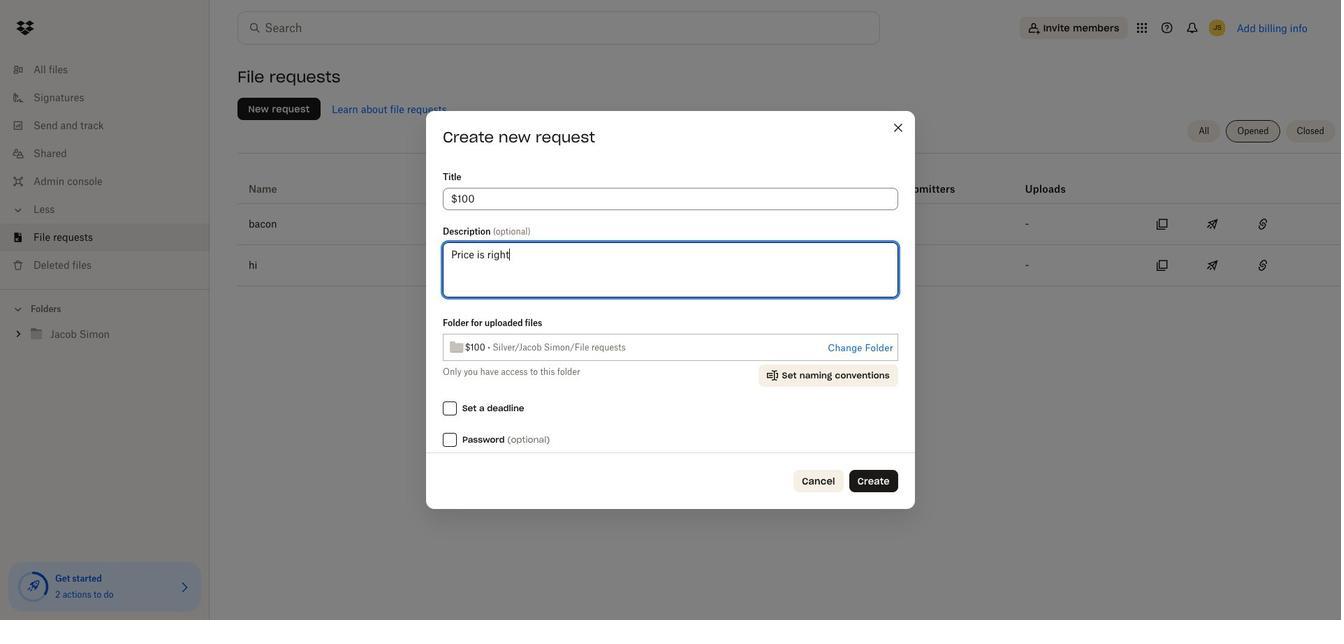 Task type: vqa. For each thing, say whether or not it's contained in the screenshot.
here
no



Task type: locate. For each thing, give the bounding box(es) containing it.
copy email image
[[1154, 216, 1171, 233], [1154, 257, 1171, 274]]

1 horizontal spatial column header
[[900, 164, 955, 198]]

column header
[[711, 164, 795, 198], [900, 164, 955, 198], [1025, 164, 1081, 198]]

2 horizontal spatial column header
[[1025, 164, 1081, 198]]

copy link image
[[1255, 257, 1271, 274]]

list
[[0, 48, 210, 289]]

cell
[[1291, 204, 1341, 244], [511, 245, 700, 286], [700, 245, 888, 286]]

table
[[238, 159, 1341, 286]]

send email image
[[1204, 257, 1221, 274]]

1 copy email image from the top
[[1154, 216, 1171, 233]]

row
[[238, 159, 1341, 204], [238, 204, 1341, 245], [238, 245, 1341, 286]]

2 copy email image from the top
[[1154, 257, 1171, 274]]

Add any extra details about the request text field
[[443, 242, 898, 298]]

copy email image left send email icon
[[1154, 216, 1171, 233]]

row group
[[238, 204, 1341, 286]]

0 horizontal spatial column header
[[711, 164, 795, 198]]

copy email image for send email icon
[[1154, 216, 1171, 233]]

0 vertical spatial copy email image
[[1154, 216, 1171, 233]]

send email image
[[1204, 216, 1221, 233]]

copy email image for send email image
[[1154, 257, 1171, 274]]

1 vertical spatial copy email image
[[1154, 257, 1171, 274]]

copy email image left send email image
[[1154, 257, 1171, 274]]

list item
[[0, 224, 210, 251]]

dialog
[[426, 111, 915, 509]]

2 column header from the left
[[900, 164, 955, 198]]



Task type: describe. For each thing, give the bounding box(es) containing it.
copy link image
[[1255, 216, 1271, 233]]

dropbox image
[[11, 14, 39, 42]]

3 row from the top
[[238, 245, 1341, 286]]

1 column header from the left
[[711, 164, 795, 198]]

Explain what the request is for text field
[[451, 191, 890, 207]]

1 row from the top
[[238, 159, 1341, 204]]

3 column header from the left
[[1025, 164, 1081, 198]]

2 row from the top
[[238, 204, 1341, 245]]

less image
[[11, 203, 25, 217]]



